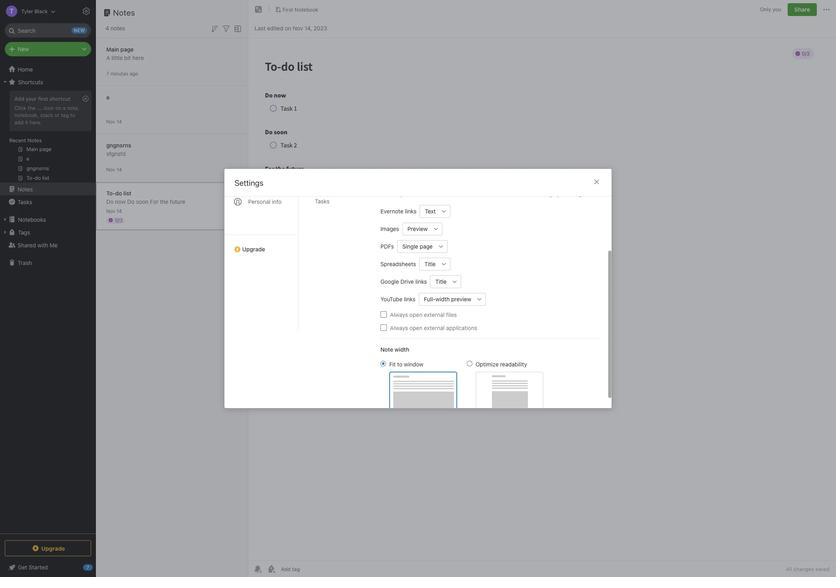 Task type: locate. For each thing, give the bounding box(es) containing it.
2 vertical spatial nov 14
[[106, 208, 122, 214]]

1 vertical spatial always
[[390, 325, 408, 331]]

shared with me
[[18, 242, 58, 249]]

external for applications
[[424, 325, 445, 331]]

add
[[14, 119, 24, 126]]

notes right recent
[[28, 137, 42, 144]]

nov 14 up gngnsrns
[[106, 119, 122, 125]]

0 vertical spatial open
[[410, 311, 423, 318]]

on left a
[[55, 105, 61, 111]]

only
[[761, 6, 772, 13]]

title button down the single page field in the top of the page
[[420, 258, 438, 271]]

option group
[[381, 360, 544, 411]]

1 vertical spatial your
[[401, 191, 411, 198]]

upgrade
[[242, 246, 265, 253], [41, 545, 65, 552]]

0 vertical spatial upgrade button
[[225, 235, 298, 256]]

shortcuts button
[[0, 76, 96, 88]]

nov 14 up 0/3
[[106, 208, 122, 214]]

0 vertical spatial external
[[424, 311, 445, 318]]

tree containing home
[[0, 63, 96, 534]]

upgrade button
[[225, 235, 298, 256], [5, 541, 91, 557]]

click
[[14, 105, 26, 111]]

1 14 from the top
[[117, 119, 122, 125]]

tasks
[[315, 198, 330, 205], [18, 199, 32, 205]]

0 vertical spatial always
[[390, 311, 408, 318]]

note width
[[381, 346, 410, 353]]

external up always open external applications
[[424, 311, 445, 318]]

Choose default view option for YouTube links field
[[419, 293, 487, 306]]

always right 'always open external files' checkbox
[[390, 311, 408, 318]]

None search field
[[10, 23, 86, 38]]

Note Editor text field
[[248, 38, 837, 561]]

tree
[[0, 63, 96, 534]]

notebook,
[[14, 112, 39, 118]]

external down always open external files
[[424, 325, 445, 331]]

trash link
[[0, 256, 96, 269]]

window
[[404, 361, 424, 368]]

shared
[[18, 242, 36, 249]]

on right edited
[[285, 25, 292, 31]]

tags button
[[0, 226, 96, 239]]

0 horizontal spatial to
[[70, 112, 75, 118]]

nov down e
[[106, 119, 115, 125]]

optimize
[[476, 361, 499, 368]]

Choose default view option for Google Drive links field
[[431, 275, 462, 288]]

note window element
[[248, 0, 837, 578]]

choose your default views for new links and attachments.
[[381, 191, 520, 198]]

2 external from the top
[[424, 325, 445, 331]]

0 vertical spatial title
[[425, 261, 436, 268]]

1 horizontal spatial your
[[401, 191, 411, 198]]

1 horizontal spatial do
[[127, 198, 135, 205]]

1 vertical spatial external
[[424, 325, 445, 331]]

1 vertical spatial width
[[395, 346, 410, 353]]

nov up 0/3
[[106, 208, 115, 214]]

2 open from the top
[[410, 325, 423, 331]]

7 minutes ago
[[106, 71, 138, 77]]

a little bit here
[[106, 54, 144, 61]]

title down the single page field in the top of the page
[[425, 261, 436, 268]]

single
[[403, 243, 419, 250]]

all changes saved
[[787, 566, 831, 573]]

1 vertical spatial 14
[[117, 167, 122, 173]]

external
[[424, 311, 445, 318], [424, 325, 445, 331]]

14 for gngnsrns
[[117, 167, 122, 173]]

settings image
[[82, 6, 91, 16]]

open
[[410, 311, 423, 318], [410, 325, 423, 331]]

notes up notes
[[113, 8, 135, 17]]

1 horizontal spatial width
[[436, 296, 450, 303]]

1 vertical spatial to
[[398, 361, 403, 368]]

Fit to window radio
[[381, 361, 386, 367]]

text
[[425, 208, 436, 215]]

0 vertical spatial title button
[[420, 258, 438, 271]]

single page
[[403, 243, 433, 250]]

width right the note
[[395, 346, 410, 353]]

the left ...
[[28, 105, 36, 111]]

1 vertical spatial page
[[420, 243, 433, 250]]

...
[[37, 105, 42, 111]]

page up bit
[[121, 46, 134, 53]]

0 vertical spatial page
[[121, 46, 134, 53]]

width inside button
[[436, 296, 450, 303]]

page inside button
[[420, 243, 433, 250]]

nov
[[293, 25, 303, 31], [106, 119, 115, 125], [106, 167, 115, 173], [106, 208, 115, 214]]

on inside note window element
[[285, 25, 292, 31]]

always right always open external applications "option" at the bottom of page
[[390, 325, 408, 331]]

1 vertical spatial upgrade
[[41, 545, 65, 552]]

2 vertical spatial 14
[[117, 208, 122, 214]]

0 vertical spatial width
[[436, 296, 450, 303]]

1 horizontal spatial upgrade button
[[225, 235, 298, 256]]

0 horizontal spatial page
[[121, 46, 134, 53]]

notes
[[113, 8, 135, 17], [28, 137, 42, 144], [18, 186, 33, 193]]

1 always from the top
[[390, 311, 408, 318]]

or
[[55, 112, 60, 118]]

note,
[[67, 105, 79, 111]]

group
[[0, 88, 96, 186]]

Choose default view option for Images field
[[403, 223, 443, 235]]

width
[[436, 296, 450, 303], [395, 346, 410, 353]]

do down "list"
[[127, 198, 135, 205]]

do down 'to-'
[[106, 198, 114, 205]]

bit
[[124, 54, 131, 61]]

to down note,
[[70, 112, 75, 118]]

width up files
[[436, 296, 450, 303]]

the right for
[[160, 198, 169, 205]]

page right single
[[420, 243, 433, 250]]

0 horizontal spatial on
[[55, 105, 61, 111]]

0 horizontal spatial upgrade
[[41, 545, 65, 552]]

title up full-width preview button
[[436, 278, 447, 285]]

open for always open external applications
[[410, 325, 423, 331]]

page inside note list element
[[121, 46, 134, 53]]

14,
[[305, 25, 312, 31]]

youtube links
[[381, 296, 416, 303]]

tab list containing personal info
[[225, 119, 299, 330]]

expand notebooks image
[[2, 216, 8, 223]]

1 external from the top
[[424, 311, 445, 318]]

youtube
[[381, 296, 403, 303]]

last
[[255, 25, 266, 31]]

default
[[413, 191, 430, 198]]

share button
[[789, 3, 818, 16]]

1 horizontal spatial upgrade
[[242, 246, 265, 253]]

page for single page
[[420, 243, 433, 250]]

upgrade inside 'tab list'
[[242, 246, 265, 253]]

tasks inside button
[[18, 199, 32, 205]]

0 vertical spatial to
[[70, 112, 75, 118]]

icon on a note, notebook, stack or tag to add it here.
[[14, 105, 79, 126]]

open up always open external applications
[[410, 311, 423, 318]]

0 vertical spatial nov 14
[[106, 119, 122, 125]]

new
[[454, 191, 464, 198]]

1 open from the top
[[410, 311, 423, 318]]

1 vertical spatial the
[[160, 198, 169, 205]]

your for first
[[26, 96, 37, 102]]

1 horizontal spatial on
[[285, 25, 292, 31]]

here.
[[30, 119, 42, 126]]

expand tags image
[[2, 229, 8, 236]]

open down always open external files
[[410, 325, 423, 331]]

14 up 0/3
[[117, 208, 122, 214]]

0 vertical spatial notes
[[113, 8, 135, 17]]

upgrade button inside 'tab list'
[[225, 235, 298, 256]]

notebooks
[[18, 216, 46, 223]]

14 down sfgnsfd
[[117, 167, 122, 173]]

0 horizontal spatial width
[[395, 346, 410, 353]]

1 nov 14 from the top
[[106, 119, 122, 125]]

my
[[546, 191, 553, 198]]

icon
[[44, 105, 54, 111]]

choose
[[381, 191, 399, 198]]

1 vertical spatial nov 14
[[106, 167, 122, 173]]

1 vertical spatial on
[[55, 105, 61, 111]]

page
[[121, 46, 134, 53], [420, 243, 433, 250]]

2 always from the top
[[390, 325, 408, 331]]

saved
[[816, 566, 831, 573]]

2 14 from the top
[[117, 167, 122, 173]]

for
[[446, 191, 453, 198]]

fit to window
[[390, 361, 424, 368]]

add tag image
[[267, 565, 276, 574]]

14 for e
[[117, 119, 122, 125]]

gngnsrns sfgnsfd
[[106, 142, 131, 157]]

to
[[70, 112, 75, 118], [398, 361, 403, 368]]

e
[[106, 94, 110, 101]]

1 horizontal spatial tasks
[[315, 198, 330, 205]]

title
[[425, 261, 436, 268], [436, 278, 447, 285]]

always open external applications
[[390, 325, 478, 331]]

note list element
[[96, 0, 248, 578]]

1 horizontal spatial the
[[160, 198, 169, 205]]

width for full-
[[436, 296, 450, 303]]

pdfs
[[381, 243, 394, 250]]

0 vertical spatial on
[[285, 25, 292, 31]]

for
[[150, 198, 159, 205]]

group containing add your first shortcut
[[0, 88, 96, 186]]

0 horizontal spatial tasks
[[18, 199, 32, 205]]

notes up tasks button
[[18, 186, 33, 193]]

0 vertical spatial 14
[[117, 119, 122, 125]]

1 vertical spatial open
[[410, 325, 423, 331]]

Always open external files checkbox
[[381, 312, 387, 318]]

links
[[466, 191, 477, 198], [405, 208, 417, 215], [416, 278, 427, 285], [404, 296, 416, 303]]

your up the click the ... on the left of the page
[[26, 96, 37, 102]]

recent notes
[[9, 137, 42, 144]]

tab list
[[225, 119, 299, 330]]

single page button
[[398, 240, 435, 253]]

are
[[536, 191, 544, 198]]

1 horizontal spatial to
[[398, 361, 403, 368]]

1 vertical spatial title button
[[431, 275, 449, 288]]

14 up gngnsrns
[[117, 119, 122, 125]]

note
[[381, 346, 394, 353]]

1 vertical spatial title
[[436, 278, 447, 285]]

0 horizontal spatial do
[[106, 198, 114, 205]]

nov left 14,
[[293, 25, 303, 31]]

0 horizontal spatial upgrade button
[[5, 541, 91, 557]]

a
[[106, 54, 110, 61]]

1 horizontal spatial page
[[420, 243, 433, 250]]

first
[[38, 96, 48, 102]]

0 vertical spatial your
[[26, 96, 37, 102]]

0 vertical spatial the
[[28, 105, 36, 111]]

your left the 'default' in the top of the page
[[401, 191, 411, 198]]

applications
[[447, 325, 478, 331]]

the
[[28, 105, 36, 111], [160, 198, 169, 205]]

title button down the title field
[[431, 275, 449, 288]]

0 vertical spatial upgrade
[[242, 246, 265, 253]]

2 nov 14 from the top
[[106, 167, 122, 173]]

options?
[[555, 191, 576, 198]]

nov 14
[[106, 119, 122, 125], [106, 167, 122, 173], [106, 208, 122, 214]]

0 horizontal spatial your
[[26, 96, 37, 102]]

nov 14 down sfgnsfd
[[106, 167, 122, 173]]

to right fit
[[398, 361, 403, 368]]

1 vertical spatial notes
[[28, 137, 42, 144]]

with
[[37, 242, 48, 249]]



Task type: vqa. For each thing, say whether or not it's contained in the screenshot.
hello related to Hello
no



Task type: describe. For each thing, give the bounding box(es) containing it.
nov down sfgnsfd
[[106, 167, 115, 173]]

list
[[124, 190, 131, 197]]

title button for spreadsheets
[[420, 258, 438, 271]]

tag
[[61, 112, 69, 118]]

nov inside note window element
[[293, 25, 303, 31]]

to inside icon on a note, notebook, stack or tag to add it here.
[[70, 112, 75, 118]]

sfgnsfd
[[106, 150, 126, 157]]

notebook
[[295, 6, 319, 13]]

Choose default view option for Evernote links field
[[420, 205, 451, 218]]

what
[[522, 191, 535, 198]]

evernote links
[[381, 208, 417, 215]]

nov 14 for e
[[106, 119, 122, 125]]

here
[[132, 54, 144, 61]]

notebooks link
[[0, 213, 96, 226]]

shortcut
[[49, 96, 70, 102]]

views
[[431, 191, 445, 198]]

notes inside note list element
[[113, 8, 135, 17]]

main page
[[106, 46, 134, 53]]

full-width preview
[[424, 296, 472, 303]]

settings
[[235, 178, 264, 188]]

your for default
[[401, 191, 411, 198]]

add
[[14, 96, 24, 102]]

to inside option group
[[398, 361, 403, 368]]

1 vertical spatial upgrade button
[[5, 541, 91, 557]]

first notebook button
[[273, 4, 321, 15]]

ago
[[130, 71, 138, 77]]

files
[[447, 311, 457, 318]]

the inside to-do list do now do soon for the future
[[160, 198, 169, 205]]

shortcuts
[[18, 79, 43, 85]]

notes link
[[0, 183, 96, 196]]

2 vertical spatial notes
[[18, 186, 33, 193]]

future
[[170, 198, 186, 205]]

Optimize readability radio
[[467, 361, 473, 367]]

preview button
[[403, 223, 430, 235]]

option group containing fit to window
[[381, 360, 544, 411]]

google
[[381, 278, 399, 285]]

and
[[478, 191, 487, 198]]

7
[[106, 71, 109, 77]]

external for files
[[424, 311, 445, 318]]

google drive links
[[381, 278, 427, 285]]

me
[[50, 242, 58, 249]]

on inside icon on a note, notebook, stack or tag to add it here.
[[55, 105, 61, 111]]

new button
[[5, 42, 91, 56]]

tasks inside tab
[[315, 198, 330, 205]]

add a reminder image
[[253, 565, 263, 574]]

personal
[[248, 198, 271, 205]]

close image
[[592, 177, 602, 187]]

optimize readability
[[476, 361, 528, 368]]

info
[[272, 198, 282, 205]]

title button for google drive links
[[431, 275, 449, 288]]

to-do list do now do soon for the future
[[106, 190, 186, 205]]

last edited on nov 14, 2023
[[255, 25, 327, 31]]

title for spreadsheets
[[425, 261, 436, 268]]

shared with me link
[[0, 239, 96, 252]]

links down 'drive'
[[404, 296, 416, 303]]

it
[[25, 119, 28, 126]]

page for main page
[[121, 46, 134, 53]]

tasks button
[[0, 196, 96, 208]]

always for always open external files
[[390, 311, 408, 318]]

nov 14 for gngnsrns
[[106, 167, 122, 173]]

home link
[[0, 63, 96, 76]]

expand note image
[[254, 5, 264, 14]]

2 do from the left
[[127, 198, 135, 205]]

personal info
[[248, 198, 282, 205]]

full-width preview button
[[419, 293, 474, 306]]

3 nov 14 from the top
[[106, 208, 122, 214]]

a
[[63, 105, 66, 111]]

readability
[[501, 361, 528, 368]]

soon
[[136, 198, 149, 205]]

links right 'drive'
[[416, 278, 427, 285]]

only you
[[761, 6, 782, 13]]

links left and
[[466, 191, 477, 198]]

width for note
[[395, 346, 410, 353]]

home
[[18, 66, 33, 73]]

minutes
[[110, 71, 128, 77]]

images
[[381, 226, 400, 232]]

click the ...
[[14, 105, 42, 111]]

3 14 from the top
[[117, 208, 122, 214]]

always for always open external applications
[[390, 325, 408, 331]]

1 do from the left
[[106, 198, 114, 205]]

all
[[787, 566, 793, 573]]

changes
[[794, 566, 815, 573]]

edited
[[267, 25, 284, 31]]

full-
[[424, 296, 436, 303]]

Always open external applications checkbox
[[381, 325, 387, 331]]

tasks tab
[[309, 195, 368, 208]]

always open external files
[[390, 311, 457, 318]]

share
[[795, 6, 811, 13]]

group inside tree
[[0, 88, 96, 186]]

recent
[[9, 137, 26, 144]]

title for google drive links
[[436, 278, 447, 285]]

links left text 'button' at the right of page
[[405, 208, 417, 215]]

stack
[[40, 112, 53, 118]]

4
[[106, 25, 109, 32]]

2023
[[314, 25, 327, 31]]

notes
[[111, 25, 125, 32]]

new
[[18, 46, 29, 52]]

0/3
[[115, 217, 123, 223]]

Search text field
[[10, 23, 86, 38]]

first notebook
[[283, 6, 319, 13]]

Choose default view option for PDFs field
[[398, 240, 448, 253]]

open for always open external files
[[410, 311, 423, 318]]

drive
[[401, 278, 414, 285]]

Choose default view option for Spreadsheets field
[[420, 258, 451, 271]]

now
[[115, 198, 126, 205]]

first
[[283, 6, 293, 13]]

spreadsheets
[[381, 261, 416, 268]]

fit
[[390, 361, 396, 368]]

add your first shortcut
[[14, 96, 70, 102]]

gngnsrns
[[106, 142, 131, 149]]

0 horizontal spatial the
[[28, 105, 36, 111]]

trash
[[18, 259, 32, 266]]

little
[[112, 54, 123, 61]]

preview
[[408, 226, 428, 232]]

what are my options?
[[522, 191, 576, 198]]



